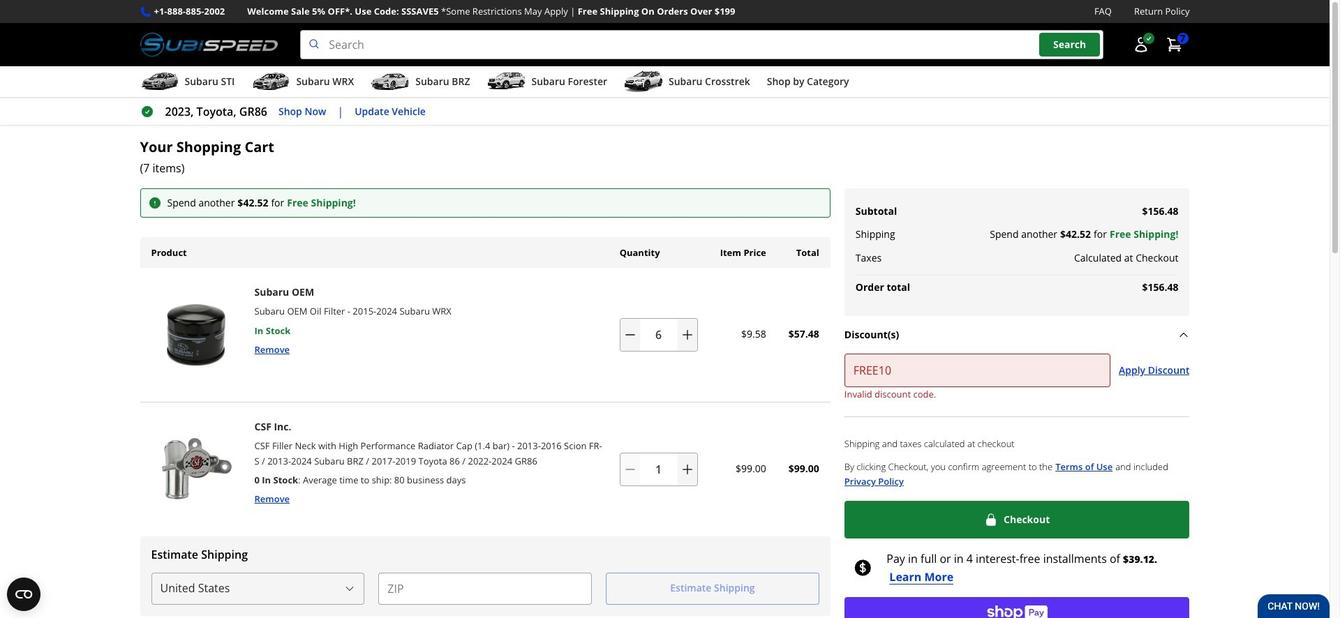 Task type: locate. For each thing, give the bounding box(es) containing it.
decrement image left increment image
[[623, 463, 637, 477]]

1 decrement image from the top
[[623, 328, 637, 342]]

2 decrement image from the top
[[623, 463, 637, 477]]

None number field
[[620, 318, 698, 352], [620, 453, 698, 486], [620, 318, 698, 352], [620, 453, 698, 486]]

decrement image for increment image
[[623, 463, 637, 477]]

a subaru crosstrek thumbnail image image
[[624, 71, 663, 92]]

1 vertical spatial decrement image
[[623, 463, 637, 477]]

decrement image
[[623, 328, 637, 342], [623, 463, 637, 477]]

Discount Code field
[[845, 354, 1111, 388]]

0 vertical spatial decrement image
[[623, 328, 637, 342]]

a subaru wrx thumbnail image image
[[252, 71, 291, 92]]

decrement image left increment icon
[[623, 328, 637, 342]]

a subaru forester thumbnail image image
[[487, 71, 526, 92]]

subispeed logo image
[[140, 30, 278, 59]]

open widget image
[[7, 578, 40, 612]]

csf8044 the all-aluminum filler neck will include a high-pressure radiator cap to fit the subaru brz., image
[[146, 419, 246, 520]]

decrement image for increment icon
[[623, 328, 637, 342]]

a subaru sti thumbnail image image
[[140, 71, 179, 92]]



Task type: describe. For each thing, give the bounding box(es) containing it.
Zip text field
[[379, 573, 592, 605]]

Country Select button
[[151, 573, 365, 605]]

sub15208aa170 oem subaru oil filter - 2015-2020 wrx, image
[[146, 285, 246, 385]]

increment image
[[680, 463, 694, 477]]

search input field
[[300, 30, 1103, 59]]

buy with shop pay image
[[987, 604, 1048, 619]]

a subaru brz thumbnail image image
[[371, 71, 410, 92]]

country select image
[[344, 583, 356, 595]]

button image
[[1133, 36, 1150, 53]]

increment image
[[680, 328, 694, 342]]



Task type: vqa. For each thing, say whether or not it's contained in the screenshot.
Increment icon
yes



